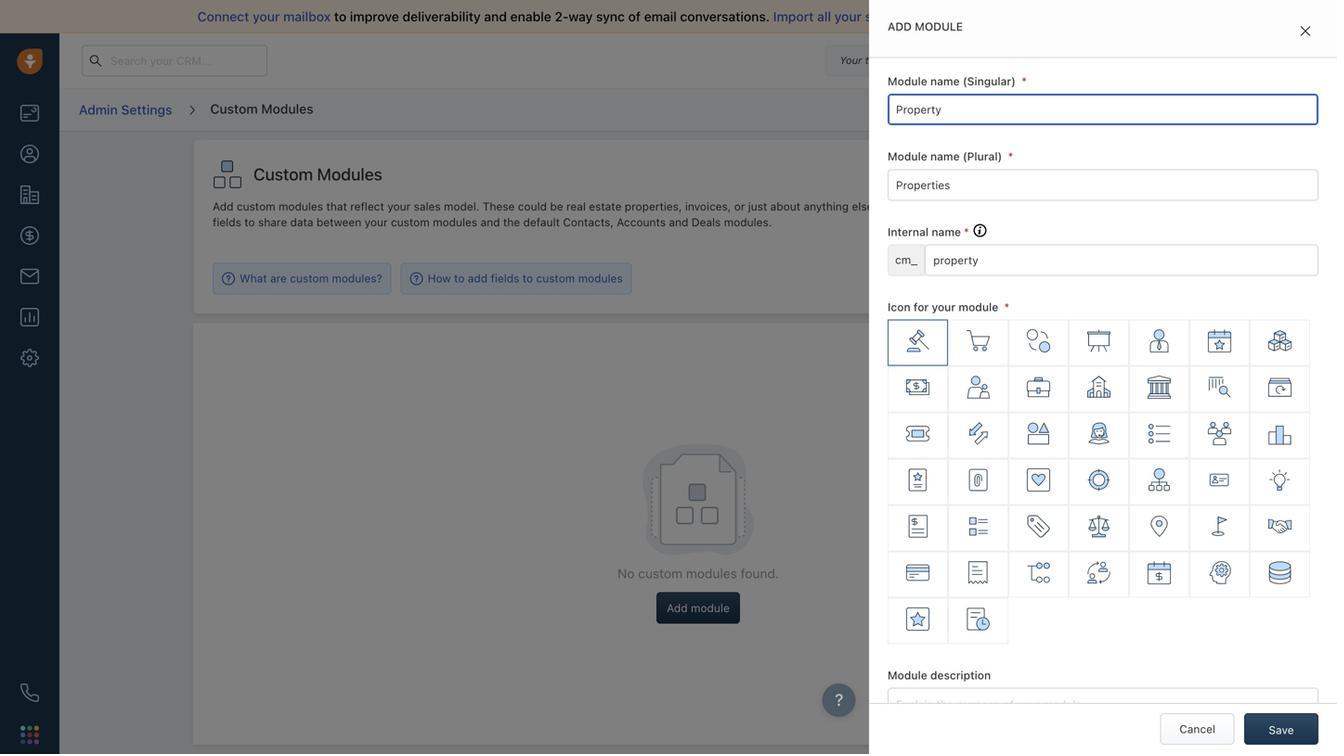 Task type: locate. For each thing, give the bounding box(es) containing it.
1 vertical spatial data
[[290, 216, 313, 229]]

that
[[326, 200, 347, 213]]

0 horizontal spatial add module button
[[657, 593, 740, 625]]

no custom modules found.
[[618, 567, 779, 582]]

0 vertical spatial custom
[[210, 101, 258, 116]]

reflect
[[350, 200, 384, 213]]

1 vertical spatial add module
[[1111, 168, 1174, 181]]

) for singular
[[1011, 75, 1016, 88]]

modules.
[[724, 216, 772, 229]]

add module button
[[1101, 159, 1184, 190], [657, 593, 740, 625]]

None text field
[[925, 245, 1319, 276]]

ends
[[887, 54, 910, 66]]

name
[[930, 75, 960, 88], [930, 150, 960, 163], [932, 225, 961, 238]]

data right share
[[290, 216, 313, 229]]

modules down model.
[[433, 216, 477, 229]]

add module
[[888, 20, 963, 33], [1111, 168, 1174, 181], [667, 602, 730, 615]]

0 vertical spatial fields
[[213, 216, 241, 229]]

2 ( from the top
[[963, 150, 967, 163]]

custom right no
[[638, 567, 683, 582]]

1 vertical spatial (
[[963, 150, 967, 163]]

used in apis image
[[974, 224, 987, 237]]

custom up share
[[237, 200, 275, 213]]

) for plural
[[998, 150, 1002, 163]]

freshworks switcher image
[[20, 726, 39, 745]]

to inside add custom modules that reflect your sales model. these could be real estate properties, invoices, or just about anything else. you can use lookup fields to share data between your custom modules and the default contacts, accounts and deals modules.
[[244, 216, 255, 229]]

connect your mailbox link
[[197, 9, 334, 24]]

import
[[773, 9, 814, 24]]

0 horizontal spatial add module
[[667, 602, 730, 615]]

Like 'Property' text field
[[888, 94, 1319, 125]]

add module down like 'property' text field
[[1111, 168, 1174, 181]]

modules
[[279, 200, 323, 213], [433, 216, 477, 229], [578, 272, 623, 285], [686, 567, 737, 582]]

fields left share
[[213, 216, 241, 229]]

deliverability
[[402, 9, 481, 24]]

for
[[914, 301, 929, 314]]

name down days
[[930, 75, 960, 88]]

save button
[[1244, 714, 1319, 746]]

cancel button
[[1160, 714, 1235, 746]]

2 module from the top
[[888, 150, 927, 163]]

0 vertical spatial data
[[900, 9, 927, 24]]

improve
[[350, 9, 399, 24]]

don't
[[974, 9, 1006, 24]]

add module button down no custom modules found.
[[657, 593, 740, 625]]

0 vertical spatial name
[[930, 75, 960, 88]]

how to add fields to custom modules link
[[410, 271, 623, 287]]

dialog
[[869, 0, 1337, 755]]

add module button down like 'property' text field
[[1101, 159, 1184, 190]]

1 vertical spatial module
[[888, 150, 927, 163]]

)
[[1011, 75, 1016, 88], [998, 150, 1002, 163]]

module down like 'property' text field
[[1135, 168, 1174, 181]]

0 vertical spatial modules
[[261, 101, 313, 116]]

modules left found.
[[686, 567, 737, 582]]

0 vertical spatial module
[[888, 75, 927, 88]]

fields
[[213, 216, 241, 229], [491, 272, 519, 285]]

2 vertical spatial module
[[888, 670, 927, 683]]

explore
[[997, 54, 1037, 67]]

all
[[817, 9, 831, 24]]

custom
[[237, 200, 275, 213], [391, 216, 430, 229], [290, 272, 329, 285], [536, 272, 575, 285], [638, 567, 683, 582]]

mailbox
[[283, 9, 331, 24]]

0 vertical spatial add module
[[888, 20, 963, 33]]

your right the all
[[835, 9, 862, 24]]

your left mailbox
[[253, 9, 280, 24]]

21
[[925, 54, 936, 66]]

name down "use"
[[932, 225, 961, 238]]

email
[[644, 9, 677, 24]]

trial
[[865, 54, 884, 66]]

sync
[[596, 9, 625, 24]]

1 vertical spatial fields
[[491, 272, 519, 285]]

no
[[618, 567, 635, 582]]

in
[[913, 54, 922, 66]]

custom up share
[[254, 164, 313, 184]]

custom modules down connect your mailbox link in the left of the page
[[210, 101, 313, 116]]

module
[[888, 75, 927, 88], [888, 150, 927, 163], [888, 670, 927, 683]]

1 horizontal spatial )
[[1011, 75, 1016, 88]]

your trial ends in 21 days
[[840, 54, 961, 66]]

add module up 21
[[888, 20, 963, 33]]

2 horizontal spatial add module
[[1111, 168, 1174, 181]]

and left deals
[[669, 216, 688, 229]]

custom up how
[[391, 216, 430, 229]]

share
[[258, 216, 287, 229]]

custom down search your crm... text field
[[210, 101, 258, 116]]

send email image
[[1164, 55, 1177, 67]]

) down explore
[[1011, 75, 1016, 88]]

explore plans link
[[987, 49, 1079, 72]]

(
[[963, 75, 967, 88], [963, 150, 967, 163]]

connect your mailbox to improve deliverability and enable 2-way sync of email conversations. import all your sales data so you don't have to start from scratch.
[[197, 9, 1172, 24]]

1 vertical spatial modules
[[317, 164, 382, 184]]

custom modules up that
[[254, 164, 382, 184]]

and down these
[[481, 216, 500, 229]]

add
[[888, 20, 912, 33], [1111, 168, 1132, 181], [213, 200, 234, 213], [667, 602, 688, 615]]

modules up share
[[279, 200, 323, 213]]

what
[[240, 272, 267, 285]]

cm_
[[895, 253, 918, 266]]

your
[[253, 9, 280, 24], [835, 9, 862, 24], [387, 200, 411, 213], [365, 216, 388, 229], [932, 301, 956, 314]]

sales inside add custom modules that reflect your sales model. these could be real estate properties, invoices, or just about anything else. you can use lookup fields to share data between your custom modules and the default contacts, accounts and deals modules.
[[414, 200, 441, 213]]

0 horizontal spatial modules
[[261, 101, 313, 116]]

1 vertical spatial sales
[[414, 200, 441, 213]]

1 horizontal spatial add module button
[[1101, 159, 1184, 190]]

module left description
[[888, 670, 927, 683]]

1 vertical spatial name
[[930, 150, 960, 163]]

1 vertical spatial custom modules
[[254, 164, 382, 184]]

save
[[1269, 724, 1294, 737]]

add module down no custom modules found.
[[667, 602, 730, 615]]

0 vertical spatial custom modules
[[210, 101, 313, 116]]

data left so
[[900, 9, 927, 24]]

to left share
[[244, 216, 255, 229]]

1 vertical spatial add module button
[[657, 593, 740, 625]]

custom
[[210, 101, 258, 116], [254, 164, 313, 184]]

3 module from the top
[[888, 670, 927, 683]]

modules down the contacts,
[[578, 272, 623, 285]]

accounts
[[617, 216, 666, 229]]

name for plural
[[930, 150, 960, 163]]

module up can
[[888, 150, 927, 163]]

sales up "trial"
[[865, 9, 897, 24]]

1 horizontal spatial fields
[[491, 272, 519, 285]]

fields right add
[[491, 272, 519, 285]]

0 horizontal spatial data
[[290, 216, 313, 229]]

0 vertical spatial )
[[1011, 75, 1016, 88]]

singular
[[967, 75, 1011, 88]]

to right mailbox
[[334, 9, 347, 24]]

sales left model.
[[414, 200, 441, 213]]

module right for
[[959, 301, 998, 314]]

0 vertical spatial sales
[[865, 9, 897, 24]]

module down no custom modules found.
[[691, 602, 730, 615]]

name left plural
[[930, 150, 960, 163]]

to left add
[[454, 272, 465, 285]]

0 horizontal spatial )
[[998, 150, 1002, 163]]

data inside add custom modules that reflect your sales model. these could be real estate properties, invoices, or just about anything else. you can use lookup fields to share data between your custom modules and the default contacts, accounts and deals modules.
[[290, 216, 313, 229]]

module for module description
[[888, 670, 927, 683]]

module down your trial ends in 21 days
[[888, 75, 927, 88]]

module for module name ( singular )
[[888, 75, 927, 88]]

0 horizontal spatial fields
[[213, 216, 241, 229]]

just
[[748, 200, 767, 213]]

fields inside add custom modules that reflect your sales model. these could be real estate properties, invoices, or just about anything else. you can use lookup fields to share data between your custom modules and the default contacts, accounts and deals modules.
[[213, 216, 241, 229]]

1 ( from the top
[[963, 75, 967, 88]]

your down reflect
[[365, 216, 388, 229]]

1 vertical spatial )
[[998, 150, 1002, 163]]

data
[[900, 9, 927, 24], [290, 216, 313, 229]]

custom modules
[[210, 101, 313, 116], [254, 164, 382, 184]]

modules
[[261, 101, 313, 116], [317, 164, 382, 184]]

lookup
[[946, 200, 982, 213]]

module
[[915, 20, 963, 33], [1135, 168, 1174, 181], [959, 301, 998, 314], [691, 602, 730, 615]]

) down singular
[[998, 150, 1002, 163]]

add
[[468, 272, 488, 285]]

1 horizontal spatial modules
[[317, 164, 382, 184]]

2 vertical spatial add module
[[667, 602, 730, 615]]

import all your sales data link
[[773, 9, 931, 24]]

phone element
[[11, 675, 48, 712]]

you
[[949, 9, 971, 24]]

fields inside "link"
[[491, 272, 519, 285]]

0 horizontal spatial sales
[[414, 200, 441, 213]]

estate
[[589, 200, 622, 213]]

way
[[569, 9, 593, 24]]

0 vertical spatial (
[[963, 75, 967, 88]]

what are custom modules? link
[[222, 271, 382, 287]]

1 module from the top
[[888, 75, 927, 88]]

to
[[334, 9, 347, 24], [1042, 9, 1055, 24], [244, 216, 255, 229], [454, 272, 465, 285], [523, 272, 533, 285]]

are
[[270, 272, 287, 285]]

so
[[931, 9, 945, 24]]

custom down default
[[536, 272, 575, 285]]



Task type: vqa. For each thing, say whether or not it's contained in the screenshot.
the between on the top left of the page
yes



Task type: describe. For each thing, give the bounding box(es) containing it.
0 vertical spatial add module button
[[1101, 159, 1184, 190]]

name for singular
[[930, 75, 960, 88]]

conversations.
[[680, 9, 770, 24]]

can
[[902, 200, 921, 213]]

custom inside "link"
[[536, 272, 575, 285]]

plans
[[1040, 54, 1069, 67]]

scratch.
[[1122, 9, 1172, 24]]

module name ( plural )
[[888, 150, 1005, 163]]

your right reflect
[[387, 200, 411, 213]]

( for plural
[[963, 150, 967, 163]]

2-
[[555, 9, 569, 24]]

1
[[1215, 48, 1220, 60]]

icon for your module
[[888, 301, 998, 314]]

days
[[939, 54, 961, 66]]

2 vertical spatial name
[[932, 225, 961, 238]]

properties,
[[625, 200, 682, 213]]

enable
[[510, 9, 551, 24]]

1 vertical spatial custom
[[254, 164, 313, 184]]

internal
[[888, 225, 929, 238]]

admin settings
[[79, 102, 172, 117]]

or
[[734, 200, 745, 213]]

module description
[[888, 670, 991, 683]]

module up 21
[[915, 20, 963, 33]]

use
[[924, 200, 943, 213]]

deals
[[692, 216, 721, 229]]

add inside add custom modules that reflect your sales model. these could be real estate properties, invoices, or just about anything else. you can use lookup fields to share data between your custom modules and the default contacts, accounts and deals modules.
[[213, 200, 234, 213]]

module for module name ( plural )
[[888, 150, 927, 163]]

contacts,
[[563, 216, 614, 229]]

( for singular
[[963, 75, 967, 88]]

to right add
[[523, 272, 533, 285]]

1 link
[[1195, 45, 1227, 77]]

admin settings link
[[78, 95, 173, 125]]

1 horizontal spatial add module
[[888, 20, 963, 33]]

and left the enable
[[484, 9, 507, 24]]

what are custom modules?
[[240, 272, 382, 285]]

how to add fields to custom modules
[[428, 272, 623, 285]]

admin
[[79, 102, 118, 117]]

the
[[503, 216, 520, 229]]

connect
[[197, 9, 249, 24]]

custom right are
[[290, 272, 329, 285]]

phone image
[[20, 684, 39, 703]]

dialog containing add module
[[869, 0, 1337, 755]]

have
[[1010, 9, 1039, 24]]

these
[[483, 200, 515, 213]]

you
[[880, 200, 899, 213]]

invoices,
[[685, 200, 731, 213]]

of
[[628, 9, 641, 24]]

else.
[[852, 200, 877, 213]]

description
[[930, 670, 991, 683]]

model.
[[444, 200, 479, 213]]

found.
[[741, 567, 779, 582]]

1 horizontal spatial data
[[900, 9, 927, 24]]

Search your CRM... text field
[[82, 45, 267, 77]]

how
[[428, 272, 451, 285]]

from
[[1090, 9, 1119, 24]]

to left start
[[1042, 9, 1055, 24]]

could
[[518, 200, 547, 213]]

default
[[523, 216, 560, 229]]

anything
[[804, 200, 849, 213]]

your
[[840, 54, 862, 66]]

module name ( singular )
[[888, 75, 1019, 88]]

plural
[[967, 150, 998, 163]]

settings
[[121, 102, 172, 117]]

start
[[1058, 9, 1087, 24]]

cancel
[[1179, 723, 1216, 736]]

be
[[550, 200, 563, 213]]

about
[[770, 200, 801, 213]]

Your module name, in plural text field
[[888, 169, 1319, 201]]

modules inside the how to add fields to custom modules "link"
[[578, 272, 623, 285]]

explore plans
[[997, 54, 1069, 67]]

1 horizontal spatial sales
[[865, 9, 897, 24]]

between
[[317, 216, 361, 229]]

real
[[566, 200, 586, 213]]

modules?
[[332, 272, 382, 285]]

your right for
[[932, 301, 956, 314]]

add custom modules that reflect your sales model. these could be real estate properties, invoices, or just about anything else. you can use lookup fields to share data between your custom modules and the default contacts, accounts and deals modules.
[[213, 200, 982, 229]]

internal name
[[888, 225, 961, 238]]

icon
[[888, 301, 911, 314]]



